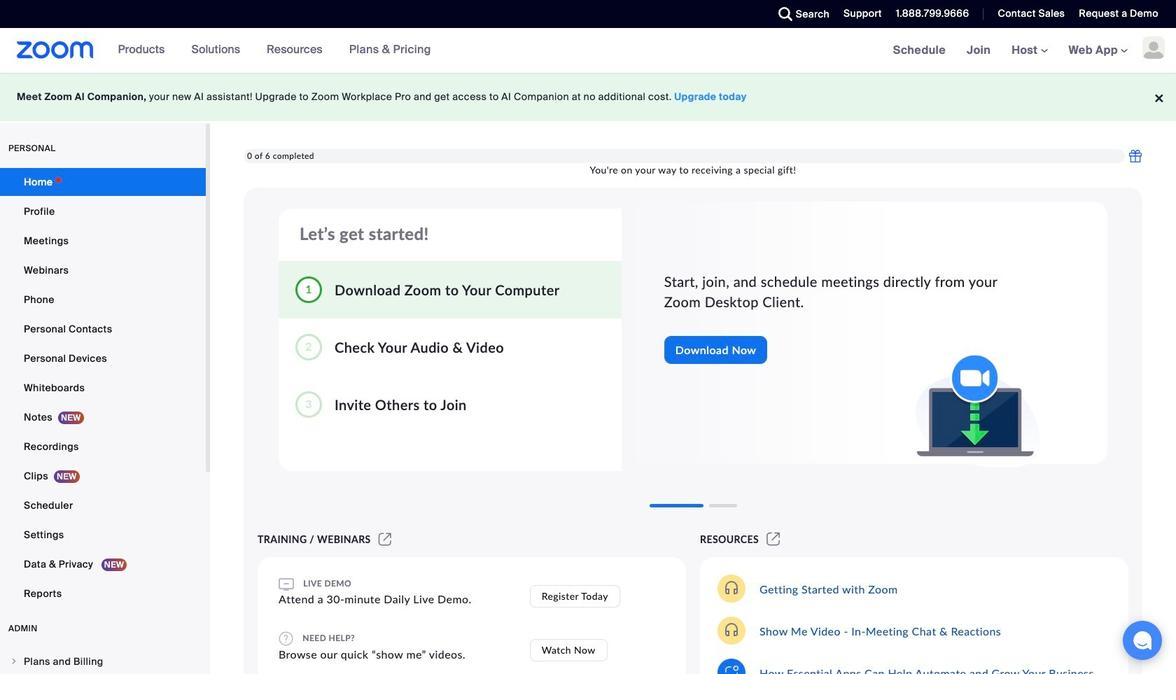 Task type: vqa. For each thing, say whether or not it's contained in the screenshot.
banner
yes



Task type: describe. For each thing, give the bounding box(es) containing it.
personal menu menu
[[0, 168, 206, 609]]

meetings navigation
[[883, 28, 1177, 74]]

2 window new image from the left
[[765, 534, 783, 546]]

profile picture image
[[1143, 36, 1166, 59]]

zoom logo image
[[17, 41, 94, 59]]

1 window new image from the left
[[377, 534, 394, 546]]

right image
[[10, 658, 18, 666]]



Task type: locate. For each thing, give the bounding box(es) containing it.
menu item
[[0, 649, 206, 675]]

window new image
[[377, 534, 394, 546], [765, 534, 783, 546]]

open chat image
[[1133, 631, 1153, 651]]

banner
[[0, 28, 1177, 74]]

0 horizontal spatial window new image
[[377, 534, 394, 546]]

product information navigation
[[94, 28, 442, 73]]

footer
[[0, 73, 1177, 121]]

1 horizontal spatial window new image
[[765, 534, 783, 546]]



